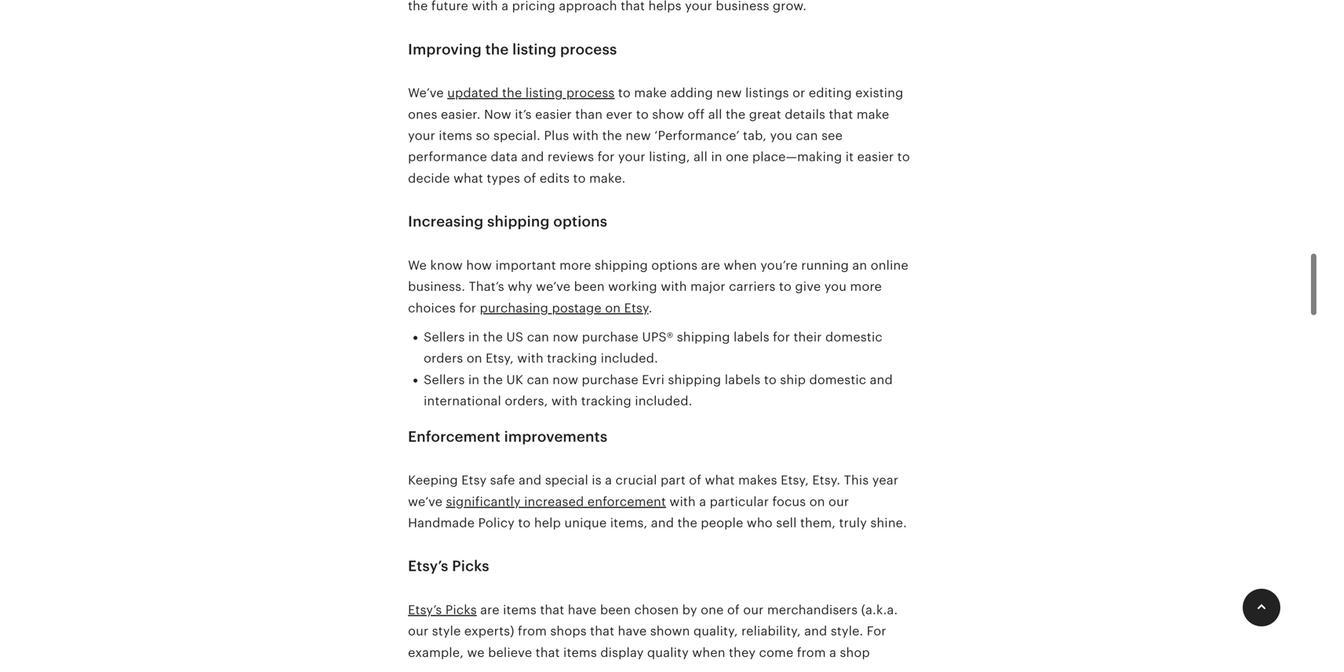 Task type: locate. For each thing, give the bounding box(es) containing it.
1 horizontal spatial options
[[652, 257, 698, 271]]

our
[[829, 494, 850, 508], [744, 602, 764, 616], [408, 623, 429, 638]]

from up believe
[[518, 623, 547, 638]]

1 horizontal spatial from
[[797, 645, 826, 659]]

can right uk
[[527, 372, 549, 386]]

we
[[408, 257, 427, 271]]

1 vertical spatial a
[[700, 494, 707, 508]]

on right 'orders'
[[467, 350, 482, 364]]

to
[[618, 84, 631, 99], [636, 106, 649, 120], [898, 149, 910, 163], [573, 170, 586, 184], [779, 278, 792, 292], [764, 372, 777, 386], [518, 515, 531, 529]]

to inside we know how important more shipping options are when you're running an online business. that's why we've been working with major carriers to give you more choices for
[[779, 278, 792, 292]]

tracking down postage
[[547, 350, 598, 364]]

and inside 'with a particular focus on our handmade policy to help unique items, and the people who sell them, truly shine.'
[[651, 515, 674, 529]]

a right is
[[605, 472, 612, 486]]

new right "adding"
[[717, 84, 742, 99]]

in left us
[[469, 329, 480, 343]]

to left help
[[518, 515, 531, 529]]

our up example,
[[408, 623, 429, 638]]

1 vertical spatial etsy's picks
[[408, 602, 477, 616]]

with left major at the right top of page
[[661, 278, 687, 292]]

listing up the updated the listing process link
[[513, 39, 557, 56]]

on up them,
[[810, 494, 826, 508]]

make
[[635, 84, 667, 99], [857, 106, 890, 120]]

0 vertical spatial included.
[[601, 350, 659, 364]]

process
[[561, 39, 617, 56], [567, 84, 615, 99]]

0 vertical spatial etsy's
[[408, 557, 449, 574]]

1 horizontal spatial our
[[744, 602, 764, 616]]

when inside the are items that have been chosen by one of our merchandisers (a.k.a. our style experts) from shops that have shown quality, reliability, and style. for example,  we believe that items display quality when they come from a sh
[[693, 645, 726, 659]]

for
[[598, 149, 615, 163], [459, 300, 477, 314], [773, 329, 791, 343]]

sellers
[[424, 329, 465, 343], [424, 372, 465, 386]]

sellers up 'orders'
[[424, 329, 465, 343]]

of left the edits in the left of the page
[[524, 170, 537, 184]]

picks up style
[[446, 602, 477, 616]]

1 horizontal spatial have
[[618, 623, 647, 638]]

a up people
[[700, 494, 707, 508]]

new
[[717, 84, 742, 99], [626, 127, 651, 141]]

options up major at the right top of page
[[652, 257, 698, 271]]

0 horizontal spatial what
[[454, 170, 484, 184]]

1 horizontal spatial one
[[726, 149, 749, 163]]

that inside the to make adding new listings or editing existing ones easier. now it's easier than ever to show off all the great details that make your items so special. plus with the new 'performance' tab, you can see performance data and reviews for your listing, all in one place—making it easier to decide what types of edits to make.
[[829, 106, 854, 120]]

know
[[430, 257, 463, 271]]

0 horizontal spatial options
[[554, 212, 608, 229]]

etsy's picks up style
[[408, 602, 477, 616]]

our up reliability,
[[744, 602, 764, 616]]

0 vertical spatial what
[[454, 170, 484, 184]]

1 vertical spatial easier
[[858, 149, 894, 163]]

make down existing
[[857, 106, 890, 120]]

that's
[[469, 278, 505, 292]]

from right the come
[[797, 645, 826, 659]]

we've up purchasing postage on etsy link
[[536, 278, 571, 292]]

options down the edits in the left of the page
[[554, 212, 608, 229]]

of inside the to make adding new listings or editing existing ones easier. now it's easier than ever to show off all the great details that make your items so special. plus with the new 'performance' tab, you can see performance data and reviews for your listing, all in one place—making it easier to decide what types of edits to make.
[[524, 170, 537, 184]]

1 vertical spatial options
[[652, 257, 698, 271]]

sellers down 'orders'
[[424, 372, 465, 386]]

0 horizontal spatial more
[[560, 257, 592, 271]]

reviews
[[548, 149, 594, 163]]

a inside the are items that have been chosen by one of our merchandisers (a.k.a. our style experts) from shops that have shown quality, reliability, and style. for example,  we believe that items display quality when they come from a sh
[[830, 645, 837, 659]]

them,
[[801, 515, 836, 529]]

2 vertical spatial items
[[564, 645, 597, 659]]

1 horizontal spatial are
[[701, 257, 721, 271]]

for inside we know how important more shipping options are when you're running an online business. that's why we've been working with major carriers to give you more choices for
[[459, 300, 477, 314]]

0 horizontal spatial all
[[694, 149, 708, 163]]

example,
[[408, 645, 464, 659]]

significantly
[[446, 494, 521, 508]]

0 horizontal spatial new
[[626, 127, 651, 141]]

it's
[[515, 106, 532, 120]]

1 vertical spatial sellers
[[424, 372, 465, 386]]

what up particular
[[705, 472, 735, 486]]

1 vertical spatial more
[[851, 278, 882, 292]]

1 vertical spatial listing
[[526, 84, 563, 99]]

display
[[601, 645, 644, 659]]

and
[[521, 149, 544, 163], [870, 372, 893, 386], [519, 472, 542, 486], [651, 515, 674, 529], [805, 623, 828, 638]]

special
[[545, 472, 589, 486]]

with down us
[[518, 350, 544, 364]]

we've for significantly increased enforcement
[[408, 494, 443, 508]]

with inside 'with a particular focus on our handmade policy to help unique items, and the people who sell them, truly shine.'
[[670, 494, 696, 508]]

1 etsy's from the top
[[408, 557, 449, 574]]

and inside the are items that have been chosen by one of our merchandisers (a.k.a. our style experts) from shops that have shown quality, reliability, and style. for example,  we believe that items display quality when they come from a sh
[[805, 623, 828, 638]]

1 vertical spatial labels
[[725, 372, 761, 386]]

your up make.
[[618, 149, 646, 163]]

1 vertical spatial you
[[825, 278, 847, 292]]

etsy's up style
[[408, 602, 442, 616]]

the left people
[[678, 515, 698, 529]]

we've down "keeping"
[[408, 494, 443, 508]]

all
[[709, 106, 723, 120], [694, 149, 708, 163]]

purchase
[[582, 329, 639, 343], [582, 372, 639, 386]]

from
[[518, 623, 547, 638], [797, 645, 826, 659]]

one
[[726, 149, 749, 163], [701, 602, 724, 616]]

2 vertical spatial our
[[408, 623, 429, 638]]

2 vertical spatial on
[[810, 494, 826, 508]]

0 horizontal spatial for
[[459, 300, 477, 314]]

listing up it's
[[526, 84, 563, 99]]

for inside the to make adding new listings or editing existing ones easier. now it's easier than ever to show off all the great details that make your items so special. plus with the new 'performance' tab, you can see performance data and reviews for your listing, all in one place—making it easier to decide what types of edits to make.
[[598, 149, 615, 163]]

on inside 'with a particular focus on our handmade policy to help unique items, and the people who sell them, truly shine.'
[[810, 494, 826, 508]]

labels down carriers in the right top of the page
[[734, 329, 770, 343]]

2 vertical spatial of
[[728, 602, 740, 616]]

0 vertical spatial easier
[[535, 106, 572, 120]]

easier up the plus in the top left of the page
[[535, 106, 572, 120]]

editing
[[809, 84, 852, 99]]

we've inside keeping etsy safe and special is a crucial part of what makes etsy, etsy. this year we've
[[408, 494, 443, 508]]

have up display
[[618, 623, 647, 638]]

1 vertical spatial all
[[694, 149, 708, 163]]

existing
[[856, 84, 904, 99]]

1 horizontal spatial make
[[857, 106, 890, 120]]

increasing
[[408, 212, 484, 229]]

2 now from the top
[[553, 372, 579, 386]]

domestic right their
[[826, 329, 883, 343]]

carriers
[[729, 278, 776, 292]]

the up tab,
[[726, 106, 746, 120]]

that down shops
[[536, 645, 560, 659]]

domestic
[[826, 329, 883, 343], [810, 372, 867, 386]]

2 vertical spatial for
[[773, 329, 791, 343]]

when up carriers in the right top of the page
[[724, 257, 757, 271]]

to right ever on the top left of the page
[[636, 106, 649, 120]]

0 horizontal spatial are
[[481, 602, 500, 616]]

etsy,
[[486, 350, 514, 364], [781, 472, 809, 486]]

with down part
[[670, 494, 696, 508]]

items up experts)
[[503, 602, 537, 616]]

0 vertical spatial when
[[724, 257, 757, 271]]

1 vertical spatial our
[[744, 602, 764, 616]]

with inside we know how important more shipping options are when you're running an online business. that's why we've been working with major carriers to give you more choices for
[[661, 278, 687, 292]]

sellers in the us can now purchase ups® shipping labels for their domestic orders on etsy, with tracking included. sellers in the uk can now purchase evri shipping labels to ship domestic and international orders, with tracking included.
[[424, 329, 893, 407]]

can down details
[[796, 127, 819, 141]]

to down you're
[[779, 278, 792, 292]]

0 vertical spatial etsy,
[[486, 350, 514, 364]]

part
[[661, 472, 686, 486]]

purchasing postage on etsy .
[[480, 300, 653, 314]]

now right uk
[[553, 372, 579, 386]]

listings
[[746, 84, 789, 99]]

to left the ship
[[764, 372, 777, 386]]

the left uk
[[483, 372, 503, 386]]

have up shops
[[568, 602, 597, 616]]

in up international on the bottom of page
[[469, 372, 480, 386]]

1 horizontal spatial all
[[709, 106, 723, 120]]

on
[[605, 300, 621, 314], [467, 350, 482, 364], [810, 494, 826, 508]]

of up quality, on the bottom of page
[[728, 602, 740, 616]]

0 horizontal spatial of
[[524, 170, 537, 184]]

make up show
[[635, 84, 667, 99]]

on down working
[[605, 300, 621, 314]]

1 horizontal spatial you
[[825, 278, 847, 292]]

1 vertical spatial make
[[857, 106, 890, 120]]

the left us
[[483, 329, 503, 343]]

in
[[711, 149, 723, 163], [469, 329, 480, 343], [469, 372, 480, 386]]

one up quality, on the bottom of page
[[701, 602, 724, 616]]

1 horizontal spatial new
[[717, 84, 742, 99]]

1 vertical spatial from
[[797, 645, 826, 659]]

data
[[491, 149, 518, 163]]

picks
[[452, 557, 490, 574], [446, 602, 477, 616]]

0 vertical spatial listing
[[513, 39, 557, 56]]

1 horizontal spatial your
[[618, 149, 646, 163]]

are items that have been chosen by one of our merchandisers (a.k.a. our style experts) from shops that have shown quality, reliability, and style. for example,  we believe that items display quality when they come from a sh
[[408, 602, 909, 665]]

you inside the to make adding new listings or editing existing ones easier. now it's easier than ever to show off all the great details that make your items so special. plus with the new 'performance' tab, you can see performance data and reviews for your listing, all in one place—making it easier to decide what types of edits to make.
[[770, 127, 793, 141]]

when down quality, on the bottom of page
[[693, 645, 726, 659]]

0 vertical spatial you
[[770, 127, 793, 141]]

tab,
[[743, 127, 767, 141]]

0 horizontal spatial on
[[467, 350, 482, 364]]

1 vertical spatial etsy's
[[408, 602, 442, 616]]

1 horizontal spatial etsy,
[[781, 472, 809, 486]]

been inside the are items that have been chosen by one of our merchandisers (a.k.a. our style experts) from shops that have shown quality, reliability, and style. for example,  we believe that items display quality when they come from a sh
[[600, 602, 631, 616]]

0 vertical spatial etsy
[[625, 300, 649, 314]]

for down that's
[[459, 300, 477, 314]]

ups®
[[642, 329, 674, 343]]

0 horizontal spatial your
[[408, 127, 436, 141]]

are
[[701, 257, 721, 271], [481, 602, 500, 616]]

a down style.
[[830, 645, 837, 659]]

can right us
[[527, 329, 550, 343]]

2 horizontal spatial on
[[810, 494, 826, 508]]

0 vertical spatial one
[[726, 149, 749, 163]]

your down ones on the top left of page
[[408, 127, 436, 141]]

1 vertical spatial been
[[600, 602, 631, 616]]

truly
[[840, 515, 867, 529]]

what
[[454, 170, 484, 184], [705, 472, 735, 486]]

1 vertical spatial tracking
[[581, 393, 632, 407]]

that up shops
[[540, 602, 565, 616]]

etsy's picks link
[[408, 602, 477, 616]]

0 vertical spatial from
[[518, 623, 547, 638]]

to inside 'with a particular focus on our handmade policy to help unique items, and the people who sell them, truly shine.'
[[518, 515, 531, 529]]

we've inside we know how important more shipping options are when you're running an online business. that's why we've been working with major carriers to give you more choices for
[[536, 278, 571, 292]]

in down the 'performance'
[[711, 149, 723, 163]]

0 vertical spatial are
[[701, 257, 721, 271]]

shipping inside we know how important more shipping options are when you're running an online business. that's why we've been working with major carriers to give you more choices for
[[595, 257, 648, 271]]

safe
[[490, 472, 515, 486]]

special.
[[494, 127, 541, 141]]

0 horizontal spatial we've
[[408, 494, 443, 508]]

0 vertical spatial items
[[439, 127, 473, 141]]

0 horizontal spatial easier
[[535, 106, 572, 120]]

with up improvements at bottom left
[[552, 393, 578, 407]]

items down shops
[[564, 645, 597, 659]]

major
[[691, 278, 726, 292]]

easier
[[535, 106, 572, 120], [858, 149, 894, 163]]

0 vertical spatial make
[[635, 84, 667, 99]]

more down an
[[851, 278, 882, 292]]

shown
[[651, 623, 690, 638]]

that up see
[[829, 106, 854, 120]]

2 horizontal spatial a
[[830, 645, 837, 659]]

been left chosen
[[600, 602, 631, 616]]

you down the running
[[825, 278, 847, 292]]

options
[[554, 212, 608, 229], [652, 257, 698, 271]]

1 horizontal spatial more
[[851, 278, 882, 292]]

included. down evri
[[635, 393, 693, 407]]

the down ever on the top left of the page
[[603, 127, 622, 141]]

1 horizontal spatial what
[[705, 472, 735, 486]]

0 horizontal spatial you
[[770, 127, 793, 141]]

etsy
[[625, 300, 649, 314], [462, 472, 487, 486]]

etsy's picks down 'handmade'
[[408, 557, 490, 574]]

been inside we know how important more shipping options are when you're running an online business. that's why we've been working with major carriers to give you more choices for
[[574, 278, 605, 292]]

of right part
[[689, 472, 702, 486]]

you're
[[761, 257, 798, 271]]

all right off
[[709, 106, 723, 120]]

they
[[729, 645, 756, 659]]

picks down policy
[[452, 557, 490, 574]]

you right tab,
[[770, 127, 793, 141]]

chosen
[[635, 602, 679, 616]]

1 horizontal spatial etsy
[[625, 300, 649, 314]]

easier right "it"
[[858, 149, 894, 163]]

0 horizontal spatial items
[[439, 127, 473, 141]]

included. up evri
[[601, 350, 659, 364]]

shops
[[551, 623, 587, 638]]

2 horizontal spatial of
[[728, 602, 740, 616]]

of inside the are items that have been chosen by one of our merchandisers (a.k.a. our style experts) from shops that have shown quality, reliability, and style. for example,  we believe that items display quality when they come from a sh
[[728, 602, 740, 616]]

0 vertical spatial on
[[605, 300, 621, 314]]

we know how important more shipping options are when you're running an online business. that's why we've been working with major carriers to give you more choices for
[[408, 257, 909, 314]]

now down purchasing postage on etsy .
[[553, 329, 579, 343]]

for up make.
[[598, 149, 615, 163]]

online
[[871, 257, 909, 271]]

with down than
[[573, 127, 599, 141]]

purchasing postage on etsy link
[[480, 300, 649, 314]]

believe
[[488, 645, 532, 659]]

to right "it"
[[898, 149, 910, 163]]

keeping etsy safe and special is a crucial part of what makes etsy, etsy. this year we've
[[408, 472, 899, 508]]

you inside we know how important more shipping options are when you're running an online business. that's why we've been working with major carriers to give you more choices for
[[825, 278, 847, 292]]

show
[[653, 106, 685, 120]]

1 horizontal spatial a
[[700, 494, 707, 508]]

one down tab,
[[726, 149, 749, 163]]

1 vertical spatial one
[[701, 602, 724, 616]]

items down easier.
[[439, 127, 473, 141]]

a inside 'with a particular focus on our handmade policy to help unique items, and the people who sell them, truly shine.'
[[700, 494, 707, 508]]

2 vertical spatial a
[[830, 645, 837, 659]]

domestic right the ship
[[810, 372, 867, 386]]

1 vertical spatial when
[[693, 645, 726, 659]]

0 horizontal spatial make
[[635, 84, 667, 99]]

0 horizontal spatial one
[[701, 602, 724, 616]]

the inside 'with a particular focus on our handmade policy to help unique items, and the people who sell them, truly shine.'
[[678, 515, 698, 529]]

0 vertical spatial of
[[524, 170, 537, 184]]

0 vertical spatial etsy's picks
[[408, 557, 490, 574]]

are up major at the right top of page
[[701, 257, 721, 271]]

etsy up significantly
[[462, 472, 487, 486]]

1 vertical spatial your
[[618, 149, 646, 163]]

for left their
[[773, 329, 791, 343]]

etsy's
[[408, 557, 449, 574], [408, 602, 442, 616]]

labels left the ship
[[725, 372, 761, 386]]

etsy down working
[[625, 300, 649, 314]]

1 horizontal spatial of
[[689, 472, 702, 486]]

can
[[796, 127, 819, 141], [527, 329, 550, 343], [527, 372, 549, 386]]

to inside sellers in the us can now purchase ups® shipping labels for their domestic orders on etsy, with tracking included. sellers in the uk can now purchase evri shipping labels to ship domestic and international orders, with tracking included.
[[764, 372, 777, 386]]

etsy, up uk
[[486, 350, 514, 364]]

labels
[[734, 329, 770, 343], [725, 372, 761, 386]]

evri
[[642, 372, 665, 386]]

our down etsy.
[[829, 494, 850, 508]]

shipping
[[488, 212, 550, 229], [595, 257, 648, 271], [677, 329, 731, 343], [668, 372, 722, 386]]

tracking up improvements at bottom left
[[581, 393, 632, 407]]

been up postage
[[574, 278, 605, 292]]

what down performance in the top left of the page
[[454, 170, 484, 184]]

0 vertical spatial our
[[829, 494, 850, 508]]

how
[[466, 257, 492, 271]]

the up the we've updated the listing process
[[486, 39, 509, 56]]

are up experts)
[[481, 602, 500, 616]]

we've
[[408, 84, 444, 99]]

running
[[802, 257, 849, 271]]

by
[[683, 602, 698, 616]]

0 horizontal spatial have
[[568, 602, 597, 616]]

1 vertical spatial domestic
[[810, 372, 867, 386]]

2 vertical spatial can
[[527, 372, 549, 386]]

1 vertical spatial have
[[618, 623, 647, 638]]

shipping up working
[[595, 257, 648, 271]]

etsy, inside keeping etsy safe and special is a crucial part of what makes etsy, etsy. this year we've
[[781, 472, 809, 486]]



Task type: describe. For each thing, give the bounding box(es) containing it.
orders,
[[505, 393, 548, 407]]

1 vertical spatial picks
[[446, 602, 477, 616]]

0 vertical spatial labels
[[734, 329, 770, 343]]

'performance'
[[655, 127, 740, 141]]

adding
[[671, 84, 713, 99]]

1 vertical spatial included.
[[635, 393, 693, 407]]

style
[[432, 623, 461, 638]]

plus
[[544, 127, 569, 141]]

1 horizontal spatial easier
[[858, 149, 894, 163]]

1 now from the top
[[553, 329, 579, 343]]

off
[[688, 106, 705, 120]]

types
[[487, 170, 521, 184]]

postage
[[552, 300, 602, 314]]

items inside the to make adding new listings or editing existing ones easier. now it's easier than ever to show off all the great details that make your items so special. plus with the new 'performance' tab, you can see performance data and reviews for your listing, all in one place—making it easier to decide what types of edits to make.
[[439, 127, 473, 141]]

2 sellers from the top
[[424, 372, 465, 386]]

shipping up important
[[488, 212, 550, 229]]

0 vertical spatial domestic
[[826, 329, 883, 343]]

details
[[785, 106, 826, 120]]

shine.
[[871, 515, 907, 529]]

.
[[649, 300, 653, 314]]

purchasing
[[480, 300, 549, 314]]

year
[[873, 472, 899, 486]]

we've for purchasing postage on etsy
[[536, 278, 571, 292]]

than
[[576, 106, 603, 120]]

improving the listing process
[[408, 39, 617, 56]]

now
[[484, 106, 512, 120]]

updated the listing process link
[[448, 84, 615, 99]]

enforcement
[[588, 494, 666, 508]]

0 vertical spatial picks
[[452, 557, 490, 574]]

great
[[749, 106, 782, 120]]

with inside the to make adding new listings or editing existing ones easier. now it's easier than ever to show off all the great details that make your items so special. plus with the new 'performance' tab, you can see performance data and reviews for your listing, all in one place—making it easier to decide what types of edits to make.
[[573, 127, 599, 141]]

is
[[592, 472, 602, 486]]

and inside keeping etsy safe and special is a crucial part of what makes etsy, etsy. this year we've
[[519, 472, 542, 486]]

items,
[[610, 515, 648, 529]]

business.
[[408, 278, 466, 292]]

to down reviews
[[573, 170, 586, 184]]

0 vertical spatial tracking
[[547, 350, 598, 364]]

improvements
[[504, 427, 608, 444]]

2 etsy's picks from the top
[[408, 602, 477, 616]]

that up display
[[590, 623, 615, 638]]

quality
[[648, 645, 689, 659]]

us
[[507, 329, 524, 343]]

quality,
[[694, 623, 738, 638]]

shipping right ups®
[[677, 329, 731, 343]]

who
[[747, 515, 773, 529]]

this
[[844, 472, 869, 486]]

and inside sellers in the us can now purchase ups® shipping labels for their domestic orders on etsy, with tracking included. sellers in the uk can now purchase evri shipping labels to ship domestic and international orders, with tracking included.
[[870, 372, 893, 386]]

listing,
[[649, 149, 691, 163]]

1 etsy's picks from the top
[[408, 557, 490, 574]]

and inside the to make adding new listings or editing existing ones easier. now it's easier than ever to show off all the great details that make your items so special. plus with the new 'performance' tab, you can see performance data and reviews for your listing, all in one place—making it easier to decide what types of edits to make.
[[521, 149, 544, 163]]

one inside the are items that have been chosen by one of our merchandisers (a.k.a. our style experts) from shops that have shown quality, reliability, and style. for example,  we believe that items display quality when they come from a sh
[[701, 602, 724, 616]]

an
[[853, 257, 868, 271]]

unique
[[565, 515, 607, 529]]

why
[[508, 278, 533, 292]]

international
[[424, 393, 502, 407]]

performance
[[408, 149, 487, 163]]

2 vertical spatial in
[[469, 372, 480, 386]]

0 vertical spatial all
[[709, 106, 723, 120]]

or
[[793, 84, 806, 99]]

their
[[794, 329, 822, 343]]

place—making
[[753, 149, 843, 163]]

1 horizontal spatial on
[[605, 300, 621, 314]]

1 vertical spatial new
[[626, 127, 651, 141]]

makes
[[739, 472, 778, 486]]

we
[[467, 645, 485, 659]]

1 vertical spatial process
[[567, 84, 615, 99]]

0 vertical spatial your
[[408, 127, 436, 141]]

for
[[867, 623, 887, 638]]

1 vertical spatial in
[[469, 329, 480, 343]]

when inside we know how important more shipping options are when you're running an online business. that's why we've been working with major carriers to give you more choices for
[[724, 257, 757, 271]]

enforcement
[[408, 427, 501, 444]]

one inside the to make adding new listings or editing existing ones easier. now it's easier than ever to show off all the great details that make your items so special. plus with the new 'performance' tab, you can see performance data and reviews for your listing, all in one place—making it easier to decide what types of edits to make.
[[726, 149, 749, 163]]

0 vertical spatial process
[[561, 39, 617, 56]]

etsy inside keeping etsy safe and special is a crucial part of what makes etsy, etsy. this year we've
[[462, 472, 487, 486]]

to make adding new listings or editing existing ones easier. now it's easier than ever to show off all the great details that make your items so special. plus with the new 'performance' tab, you can see performance data and reviews for your listing, all in one place—making it easier to decide what types of edits to make.
[[408, 84, 910, 184]]

etsy.
[[813, 472, 841, 486]]

enforcement improvements
[[408, 427, 608, 444]]

keeping
[[408, 472, 458, 486]]

focus
[[773, 494, 806, 508]]

come
[[760, 645, 794, 659]]

edits
[[540, 170, 570, 184]]

0 horizontal spatial our
[[408, 623, 429, 638]]

options inside we know how important more shipping options are when you're running an online business. that's why we've been working with major carriers to give you more choices for
[[652, 257, 698, 271]]

we've updated the listing process
[[408, 84, 615, 99]]

are inside the are items that have been chosen by one of our merchandisers (a.k.a. our style experts) from shops that have shown quality, reliability, and style. for example,  we believe that items display quality when they come from a sh
[[481, 602, 500, 616]]

1 horizontal spatial items
[[503, 602, 537, 616]]

with a particular focus on our handmade policy to help unique items, and the people who sell them, truly shine.
[[408, 494, 907, 529]]

so
[[476, 127, 490, 141]]

see
[[822, 127, 843, 141]]

help
[[534, 515, 561, 529]]

decide
[[408, 170, 450, 184]]

crucial
[[616, 472, 658, 486]]

handmade
[[408, 515, 475, 529]]

1 sellers from the top
[[424, 329, 465, 343]]

increased
[[524, 494, 584, 508]]

easier.
[[441, 106, 481, 120]]

0 vertical spatial new
[[717, 84, 742, 99]]

significantly increased enforcement
[[446, 494, 666, 508]]

our inside 'with a particular focus on our handmade policy to help unique items, and the people who sell them, truly shine.'
[[829, 494, 850, 508]]

in inside the to make adding new listings or editing existing ones easier. now it's easier than ever to show off all the great details that make your items so special. plus with the new 'performance' tab, you can see performance data and reviews for your listing, all in one place—making it easier to decide what types of edits to make.
[[711, 149, 723, 163]]

(a.k.a.
[[862, 602, 898, 616]]

what inside the to make adding new listings or editing existing ones easier. now it's easier than ever to show off all the great details that make your items so special. plus with the new 'performance' tab, you can see performance data and reviews for your listing, all in one place—making it easier to decide what types of edits to make.
[[454, 170, 484, 184]]

2 etsy's from the top
[[408, 602, 442, 616]]

it
[[846, 149, 854, 163]]

on inside sellers in the us can now purchase ups® shipping labels for their domestic orders on etsy, with tracking included. sellers in the uk can now purchase evri shipping labels to ship domestic and international orders, with tracking included.
[[467, 350, 482, 364]]

1 purchase from the top
[[582, 329, 639, 343]]

significantly increased enforcement link
[[446, 494, 666, 508]]

2 horizontal spatial items
[[564, 645, 597, 659]]

are inside we know how important more shipping options are when you're running an online business. that's why we've been working with major carriers to give you more choices for
[[701, 257, 721, 271]]

0 horizontal spatial from
[[518, 623, 547, 638]]

important
[[496, 257, 556, 271]]

orders
[[424, 350, 463, 364]]

can inside the to make adding new listings or editing existing ones easier. now it's easier than ever to show off all the great details that make your items so special. plus with the new 'performance' tab, you can see performance data and reviews for your listing, all in one place—making it easier to decide what types of edits to make.
[[796, 127, 819, 141]]

2 purchase from the top
[[582, 372, 639, 386]]

increasing shipping options
[[408, 212, 608, 229]]

shipping right evri
[[668, 372, 722, 386]]

style.
[[831, 623, 864, 638]]

sell
[[777, 515, 797, 529]]

make.
[[590, 170, 626, 184]]

people
[[701, 515, 744, 529]]

1 vertical spatial can
[[527, 329, 550, 343]]

for inside sellers in the us can now purchase ups® shipping labels for their domestic orders on etsy, with tracking included. sellers in the uk can now purchase evri shipping labels to ship domestic and international orders, with tracking included.
[[773, 329, 791, 343]]

what inside keeping etsy safe and special is a crucial part of what makes etsy, etsy. this year we've
[[705, 472, 735, 486]]

etsy, inside sellers in the us can now purchase ups® shipping labels for their domestic orders on etsy, with tracking included. sellers in the uk can now purchase evri shipping labels to ship domestic and international orders, with tracking included.
[[486, 350, 514, 364]]

working
[[609, 278, 658, 292]]

particular
[[710, 494, 769, 508]]

a inside keeping etsy safe and special is a crucial part of what makes etsy, etsy. this year we've
[[605, 472, 612, 486]]

give
[[796, 278, 821, 292]]

of inside keeping etsy safe and special is a crucial part of what makes etsy, etsy. this year we've
[[689, 472, 702, 486]]

ship
[[781, 372, 806, 386]]

uk
[[507, 372, 524, 386]]

0 vertical spatial have
[[568, 602, 597, 616]]

improving
[[408, 39, 482, 56]]

the up it's
[[502, 84, 522, 99]]

to up ever on the top left of the page
[[618, 84, 631, 99]]

reliability,
[[742, 623, 801, 638]]



Task type: vqa. For each thing, say whether or not it's contained in the screenshot.
the Use at the bottom
no



